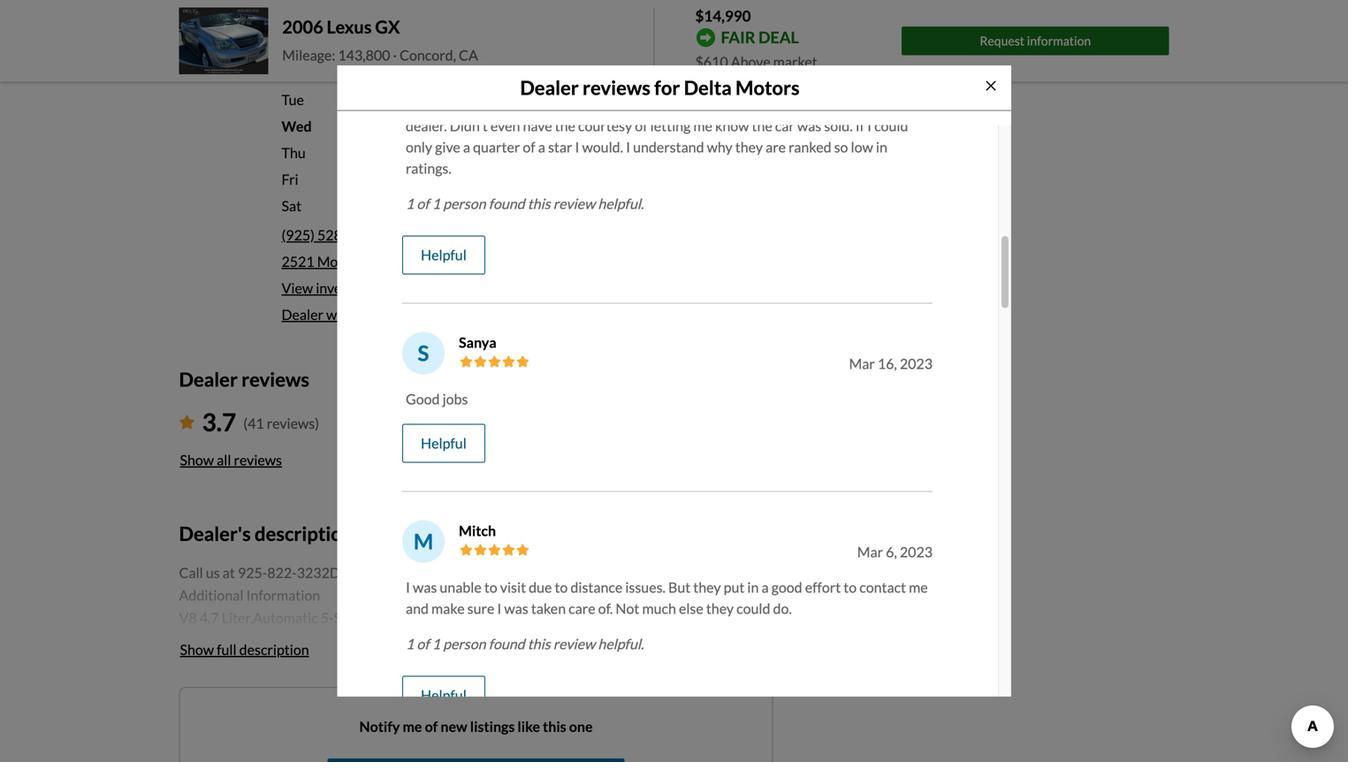 Task type: describe. For each thing, give the bounding box(es) containing it.
the right that
[[560, 96, 580, 113]]

found for terrible experience, was shopping out of state. at first dealer was helpful in getting requested pictures to me, then failed to return contact after i advised them i would like to purchase vehicle and have shipped. three days of attempting to contact with no return contact i find that the vehicle was sold to someone else by carfax, not by the dealer. didn't even have the courtesy of letting me know the car was sold. if i could only give a quarter of a star i would. i understand why they are ranked so low in ratings.
[[489, 195, 525, 212]]

1 horizontal spatial like
[[518, 718, 540, 735]]

show full description
[[180, 641, 309, 658]]

close modal dealer reviews for delta motors image
[[984, 79, 998, 93]]

and inside terrible experience, was shopping out of state. at first dealer was helpful in getting requested pictures to me, then failed to return contact after i advised them i would like to purchase vehicle and have shipped. three days of attempting to contact with no return contact i find that the vehicle was sold to someone else by carfax, not by the dealer. didn't even have the courtesy of letting me know the car was sold. if i could only give a quarter of a star i would. i understand why they are ranked so low in ratings.
[[552, 75, 575, 92]]

like inside terrible experience, was shopping out of state. at first dealer was helpful in getting requested pictures to me, then failed to return contact after i advised them i would like to purchase vehicle and have shipped. three days of attempting to contact with no return contact i find that the vehicle was sold to someone else by carfax, not by the dealer. didn't even have the courtesy of letting me know the car was sold. if i could only give a quarter of a star i would. i understand why they are ranked so low in ratings.
[[406, 75, 428, 92]]

of left star on the top left of the page
[[523, 138, 536, 156]]

call us at 925-822-3232delta motors located at 2521 monument blvd, concord, ca 94520 additional information v8 4.7 liter,automatic 5-spd w/overdrive,4wd,hill ascent control,hill descent control,traction control,stability control,abs (4-wheel),air conditioning,power windows,power door locks,cruise control,power steering,telescoping wheel,am/fm stereo,cassette,cd/mp3 (multi disc),mark levinson sound,navigation system,bluetooth wireless,backup camera,dual air bags,side air bags,dual power seats,leather,third row seat,moon roof,running boards,roof rack,towing pkg,alloy wheels,
[[179, 564, 742, 740]]

10:00 am - 6:00 pm for thu
[[422, 144, 547, 161]]

all
[[217, 451, 231, 469]]

could inside the i was unable to visit due to distance issues. but they put in a good effort to contact me and make sure i was taken care of. not much else they could do.
[[737, 600, 771, 617]]

s
[[418, 340, 429, 366]]

mar for m
[[858, 543, 884, 561]]

after
[[742, 53, 772, 71]]

pkg,alloy
[[493, 723, 551, 740]]

dealer
[[738, 32, 777, 49]]

2006 lexus gx image
[[179, 8, 268, 74]]

4.7
[[200, 609, 219, 627]]

know
[[715, 117, 749, 134]]

else inside terrible experience, was shopping out of state. at first dealer was helpful in getting requested pictures to me, then failed to return contact after i advised them i would like to purchase vehicle and have shipped. three days of attempting to contact with no return contact i find that the vehicle was sold to someone else by carfax, not by the dealer. didn't even have the courtesy of letting me know the car was sold. if i could only give a quarter of a star i would. i understand why they are ranked so low in ratings.
[[759, 96, 784, 113]]

windows,power
[[179, 655, 281, 672]]

row
[[703, 700, 731, 717]]

to right due
[[555, 579, 568, 596]]

conditioning,power
[[554, 632, 678, 649]]

put
[[724, 579, 745, 596]]

$610
[[696, 53, 728, 70]]

no
[[917, 75, 932, 92]]

out
[[616, 32, 637, 49]]

of.
[[598, 600, 613, 617]]

mileage:
[[282, 46, 335, 64]]

request
[[980, 33, 1025, 48]]

closes
[[325, 15, 366, 32]]

$14,990
[[696, 7, 751, 25]]

sure
[[468, 600, 495, 617]]

control,abs
[[387, 632, 465, 649]]

pm for tue
[[525, 91, 547, 108]]

1 horizontal spatial ca
[[481, 253, 501, 270]]

terrible
[[406, 32, 454, 49]]

0 vertical spatial vehicle
[[505, 75, 549, 92]]

i right the sure
[[497, 600, 502, 617]]

reviews for dealer reviews for delta motors
[[583, 76, 651, 99]]

helpful button for s
[[402, 424, 485, 463]]

do.
[[773, 600, 792, 617]]

terrible experience, was shopping out of state. at first dealer was helpful in getting requested pictures to me, then failed to return contact after i advised them i would like to purchase vehicle and have shipped. three days of attempting to contact with no return contact i find that the vehicle was sold to someone else by carfax, not by the dealer. didn't even have the courtesy of letting me know the car was sold. if i could only give a quarter of a star i would. i understand why they are ranked so low in ratings.
[[406, 32, 932, 177]]

spd
[[334, 609, 357, 627]]

2 air from the left
[[452, 700, 471, 717]]

courtesy
[[578, 117, 633, 134]]

helpful button for m
[[402, 676, 485, 715]]

dealer for dealer website
[[282, 306, 324, 323]]

- for tue
[[487, 91, 492, 108]]

motors inside call us at 925-822-3232delta motors located at 2521 monument blvd, concord, ca 94520 additional information v8 4.7 liter,automatic 5-spd w/overdrive,4wd,hill ascent control,hill descent control,traction control,stability control,abs (4-wheel),air conditioning,power windows,power door locks,cruise control,power steering,telescoping wheel,am/fm stereo,cassette,cd/mp3 (multi disc),mark levinson sound,navigation system,bluetooth wireless,backup camera,dual air bags,side air bags,dual power seats,leather,third row seat,moon roof,running boards,roof rack,towing pkg,alloy wheels,
[[367, 564, 412, 581]]

6:00 for mon
[[494, 65, 523, 82]]

tue
[[282, 91, 304, 108]]

delta
[[684, 76, 732, 99]]

first
[[710, 32, 735, 49]]

review for visit
[[553, 635, 595, 653]]

am for thu
[[461, 144, 484, 161]]

person for terrible experience, was shopping out of state. at first dealer was helpful in getting requested pictures to me, then failed to return contact after i advised them i would like to purchase vehicle and have shipped. three days of attempting to contact with no return contact i find that the vehicle was sold to someone else by carfax, not by the dealer. didn't even have the courtesy of letting me know the car was sold. if i could only give a quarter of a star i would. i understand why they are ranked so low in ratings.
[[443, 195, 486, 212]]

16,
[[878, 355, 897, 372]]

10:00 am - 6:00 pm for wed
[[421, 118, 547, 135]]

4413
[[347, 226, 380, 244]]

requested
[[406, 53, 469, 71]]

6,
[[886, 543, 897, 561]]

to left visit
[[484, 579, 498, 596]]

contact down purchase
[[448, 96, 495, 113]]

sun
[[282, 38, 305, 55]]

wheel),air
[[484, 632, 551, 649]]

pm for mon
[[525, 65, 547, 82]]

effort
[[805, 579, 841, 596]]

was down visit
[[504, 600, 529, 617]]

bags,side
[[391, 700, 450, 717]]

(multi
[[338, 677, 376, 695]]

was up me,
[[531, 32, 555, 49]]

2023 for m
[[900, 543, 933, 561]]

market
[[774, 53, 818, 70]]

concord, inside call us at 925-822-3232delta motors located at 2521 monument blvd, concord, ca 94520 additional information v8 4.7 liter,automatic 5-spd w/overdrive,4wd,hill ascent control,hill descent control,traction control,stability control,abs (4-wheel),air conditioning,power windows,power door locks,cruise control,power steering,telescoping wheel,am/fm stereo,cassette,cd/mp3 (multi disc),mark levinson sound,navigation system,bluetooth wireless,backup camera,dual air bags,side air bags,dual power seats,leather,third row seat,moon roof,running boards,roof rack,towing pkg,alloy wheels,
[[620, 564, 676, 581]]

rack,towing
[[414, 723, 490, 740]]

pm for thu
[[525, 144, 547, 161]]

helpful for s
[[421, 435, 467, 452]]

disc),mark
[[378, 677, 446, 695]]

(925) 528-4413 link
[[282, 226, 380, 244]]

dealer for dealer reviews for delta motors
[[520, 76, 579, 99]]

to down requested
[[430, 75, 443, 92]]

pm for sat
[[525, 197, 547, 215]]

and inside the i was unable to visit due to distance issues. but they put in a good effort to contact me and make sure i was taken care of. not much else they could do.
[[406, 600, 429, 617]]

boards,roof
[[335, 723, 411, 740]]

but
[[669, 579, 691, 596]]

monument inside call us at 925-822-3232delta motors located at 2521 monument blvd, concord, ca 94520 additional information v8 4.7 liter,automatic 5-spd w/overdrive,4wd,hill ascent control,hill descent control,traction control,stability control,abs (4-wheel),air conditioning,power windows,power door locks,cruise control,power steering,telescoping wheel,am/fm stereo,cassette,cd/mp3 (multi disc),mark levinson sound,navigation system,bluetooth wireless,backup camera,dual air bags,side air bags,dual power seats,leather,third row seat,moon roof,running boards,roof rack,towing pkg,alloy wheels,
[[515, 564, 583, 581]]

of right out
[[640, 32, 653, 49]]

dealer's description
[[179, 522, 353, 545]]

fri
[[282, 171, 299, 188]]

information
[[246, 587, 320, 604]]

2006
[[282, 16, 323, 37]]

call
[[179, 564, 203, 581]]

3232delta
[[297, 564, 364, 581]]

am for sat
[[461, 197, 484, 215]]

notify
[[359, 718, 400, 735]]

purchase
[[446, 75, 503, 92]]

open closes at 6:00 pm
[[282, 15, 436, 32]]

show all reviews button
[[179, 441, 283, 480]]

2 horizontal spatial at
[[464, 564, 476, 581]]

gx
[[375, 16, 400, 37]]

not
[[616, 600, 640, 617]]

i left the located
[[406, 579, 410, 596]]

v8
[[179, 609, 197, 627]]

- for thu
[[487, 144, 492, 161]]

the left car
[[752, 117, 773, 134]]

not
[[849, 96, 870, 113]]

mar for s
[[849, 355, 875, 372]]

why
[[707, 138, 733, 156]]

dealer website link
[[282, 304, 773, 325]]

6:00 for tue
[[494, 91, 523, 108]]

to up shipped.
[[634, 53, 647, 71]]

door
[[284, 655, 316, 672]]

one
[[569, 718, 593, 735]]

of right "days"
[[734, 75, 747, 92]]

in for terrible experience, was shopping out of state. at first dealer was helpful in getting requested pictures to me, then failed to return contact after i advised them i would like to purchase vehicle and have shipped. three days of attempting to contact with no return contact i find that the vehicle was sold to someone else by carfax, not by the dealer. didn't even have the courtesy of letting me know the car was sold. if i could only give a quarter of a star i would. i understand why they are ranked so low in ratings.
[[853, 32, 864, 49]]

2 horizontal spatial in
[[876, 138, 888, 156]]

fair
[[721, 28, 756, 47]]

full
[[217, 641, 237, 658]]

10:00 am - 6:00 pm for tue
[[422, 91, 547, 108]]

1 vertical spatial return
[[406, 96, 446, 113]]

1 vertical spatial have
[[523, 117, 552, 134]]

attempting
[[750, 75, 818, 92]]

in for i was unable to visit due to distance issues. but they put in a good effort to contact me and make sure i was taken care of. not much else they could do.
[[748, 579, 759, 596]]

2023 for s
[[900, 355, 933, 372]]

(41
[[243, 415, 264, 432]]

to right sold
[[685, 96, 698, 113]]

dealer reviews
[[179, 368, 310, 391]]

i right star on the top left of the page
[[575, 138, 580, 156]]

0 vertical spatial 94520
[[504, 253, 545, 270]]

mar 6, 2023
[[858, 543, 933, 561]]

- for wed
[[486, 118, 491, 135]]

of down the ratings.
[[417, 195, 429, 212]]

i right if
[[868, 117, 872, 134]]

notify me of new listings like this one
[[359, 718, 593, 735]]

2 vertical spatial me
[[403, 718, 422, 735]]

low
[[851, 138, 874, 156]]

2 by from the left
[[873, 96, 887, 113]]

this for to
[[528, 635, 551, 653]]

star image
[[179, 415, 195, 429]]

information
[[1027, 33, 1091, 48]]

1 of 1 person found this review helpful. for shopping
[[406, 195, 644, 212]]

of left letting at the top of page
[[635, 117, 648, 134]]

fair deal
[[721, 28, 799, 47]]

would
[[874, 53, 912, 71]]

i left 'find'
[[498, 96, 502, 113]]

i right after
[[775, 53, 779, 71]]

94520 inside call us at 925-822-3232delta motors located at 2521 monument blvd, concord, ca 94520 additional information v8 4.7 liter,automatic 5-spd w/overdrive,4wd,hill ascent control,hill descent control,traction control,stability control,abs (4-wheel),air conditioning,power windows,power door locks,cruise control,power steering,telescoping wheel,am/fm stereo,cassette,cd/mp3 (multi disc),mark levinson sound,navigation system,bluetooth wireless,backup camera,dual air bags,side air bags,dual power seats,leather,third row seat,moon roof,running boards,roof rack,towing pkg,alloy wheels,
[[701, 564, 742, 581]]

star
[[548, 138, 573, 156]]

of down the "bags,side"
[[425, 718, 438, 735]]

visit
[[500, 579, 526, 596]]

1 by from the left
[[787, 96, 802, 113]]

10:00 for tue
[[422, 91, 459, 108]]

review for out
[[553, 195, 595, 212]]

10:00 am - 6:00 pm for fri
[[422, 171, 547, 188]]

to right effort
[[844, 579, 857, 596]]

carfax,
[[804, 96, 846, 113]]



Task type: vqa. For each thing, say whether or not it's contained in the screenshot.
'shopping'
yes



Task type: locate. For each thing, give the bounding box(es) containing it.
0 horizontal spatial vehicle
[[505, 75, 549, 92]]

only
[[406, 138, 433, 156]]

motors inside dialog
[[736, 76, 800, 99]]

monument up the inventory
[[317, 253, 386, 270]]

they left are
[[736, 138, 763, 156]]

helpful right the ,
[[421, 246, 467, 263]]

2 2023 from the top
[[900, 543, 933, 561]]

concord, right ·
[[400, 46, 456, 64]]

- for fri
[[487, 171, 492, 188]]

0 vertical spatial could
[[875, 117, 909, 134]]

3.7 (41 reviews)
[[202, 407, 319, 437]]

1 vertical spatial and
[[406, 600, 429, 617]]

1 1 of 1 person found this review helpful. from the top
[[406, 195, 644, 212]]

0 vertical spatial helpful button
[[402, 236, 485, 275]]

2521 down (925)
[[282, 253, 315, 270]]

2 vertical spatial dealer
[[179, 368, 238, 391]]

2521 up the sure
[[479, 564, 512, 581]]

2 person from the top
[[443, 635, 486, 653]]

1 air from the left
[[369, 700, 388, 717]]

0 vertical spatial they
[[736, 138, 763, 156]]

2 review from the top
[[553, 635, 595, 653]]

1 vertical spatial vehicle
[[583, 96, 627, 113]]

94520 right but
[[701, 564, 742, 581]]

1 horizontal spatial air
[[452, 700, 471, 717]]

helpful button down control,power
[[402, 676, 485, 715]]

1 found from the top
[[489, 195, 525, 212]]

10:00 am - 6:00 pm
[[422, 65, 547, 82], [422, 91, 547, 108], [421, 118, 547, 135], [422, 144, 547, 161], [422, 171, 547, 188], [422, 197, 547, 215]]

at
[[369, 15, 381, 32], [223, 564, 235, 581], [464, 564, 476, 581]]

1 vertical spatial mar
[[858, 543, 884, 561]]

0 horizontal spatial return
[[406, 96, 446, 113]]

0 vertical spatial reviews
[[583, 76, 651, 99]]

even
[[491, 117, 520, 134]]

unable
[[440, 579, 482, 596]]

am for mon
[[461, 65, 484, 82]]

2023 right 6,
[[900, 543, 933, 561]]

0 vertical spatial 2521
[[282, 253, 315, 270]]

in right the low
[[876, 138, 888, 156]]

return up dealer.
[[406, 96, 446, 113]]

so
[[834, 138, 849, 156]]

additional
[[179, 587, 244, 604]]

concord,
[[400, 46, 456, 64], [422, 253, 479, 270], [620, 564, 676, 581]]

1 vertical spatial 2023
[[900, 543, 933, 561]]

0 vertical spatial person
[[443, 195, 486, 212]]

show left all
[[180, 451, 214, 469]]

lexus
[[327, 16, 372, 37]]

10:00 down terrible
[[422, 65, 459, 82]]

concord, right the ,
[[422, 253, 479, 270]]

0 horizontal spatial and
[[406, 600, 429, 617]]

control,stability
[[282, 632, 385, 649]]

dialog containing s
[[337, 0, 1011, 744]]

have down that
[[523, 117, 552, 134]]

mar left 16,
[[849, 355, 875, 372]]

like down requested
[[406, 75, 428, 92]]

descent
[[623, 609, 674, 627]]

control,power
[[399, 655, 491, 672]]

mar
[[849, 355, 875, 372], [858, 543, 884, 561]]

10:00 am - 6:00 pm for sat
[[422, 197, 547, 215]]

concord, inside 2006 lexus gx mileage: 143,800 · concord, ca
[[400, 46, 456, 64]]

am for fri
[[461, 171, 484, 188]]

due
[[529, 579, 552, 596]]

the
[[560, 96, 580, 113], [890, 96, 911, 113], [555, 117, 576, 134], [752, 117, 773, 134]]

0 vertical spatial review
[[553, 195, 595, 212]]

by
[[787, 96, 802, 113], [873, 96, 887, 113]]

was down shipped.
[[630, 96, 654, 113]]

1 horizontal spatial dealer
[[282, 306, 324, 323]]

reviews inside dialog
[[583, 76, 651, 99]]

10:00 down dealer.
[[422, 144, 459, 161]]

sat
[[282, 197, 302, 215]]

me down mar 6, 2023 on the right bottom of the page
[[909, 579, 928, 596]]

1 horizontal spatial 2521
[[479, 564, 512, 581]]

helpful. down not
[[598, 635, 644, 653]]

6:00 for fri
[[494, 171, 523, 188]]

am for tue
[[461, 91, 484, 108]]

contact down 6,
[[860, 579, 906, 596]]

10:00 for wed
[[421, 118, 457, 135]]

0 vertical spatial found
[[489, 195, 525, 212]]

days
[[703, 75, 732, 92]]

found down ascent
[[489, 635, 525, 653]]

person for i was unable to visit due to distance issues. but they put in a good effort to contact me and make sure i was taken care of. not much else they could do.
[[443, 635, 486, 653]]

them
[[832, 53, 864, 71]]

1 vertical spatial else
[[679, 600, 704, 617]]

reviews down failed
[[583, 76, 651, 99]]

helpful button right 4413
[[402, 236, 485, 275]]

1 vertical spatial could
[[737, 600, 771, 617]]

me inside terrible experience, was shopping out of state. at first dealer was helpful in getting requested pictures to me, then failed to return contact after i advised them i would like to purchase vehicle and have shipped. three days of attempting to contact with no return contact i find that the vehicle was sold to someone else by carfax, not by the dealer. didn't even have the courtesy of letting me know the car was sold. if i could only give a quarter of a star i would. i understand why they are ranked so low in ratings.
[[694, 117, 713, 134]]

i right would.
[[626, 138, 631, 156]]

good jobs
[[406, 390, 468, 408]]

1 horizontal spatial at
[[369, 15, 381, 32]]

camera,dual
[[285, 700, 366, 717]]

1 vertical spatial person
[[443, 635, 486, 653]]

a
[[463, 138, 470, 156], [538, 138, 546, 156], [762, 579, 769, 596]]

dealer for dealer reviews
[[179, 368, 238, 391]]

3 helpful button from the top
[[402, 676, 485, 715]]

else down but
[[679, 600, 704, 617]]

2 horizontal spatial dealer
[[520, 76, 579, 99]]

at for 6:00
[[369, 15, 381, 32]]

this down the power
[[543, 718, 567, 735]]

review up steering,telescoping
[[553, 635, 595, 653]]

and down me,
[[552, 75, 575, 92]]

give
[[435, 138, 461, 156]]

1 vertical spatial reviews
[[242, 368, 310, 391]]

0 horizontal spatial a
[[463, 138, 470, 156]]

much
[[642, 600, 676, 617]]

me down the "bags,side"
[[403, 718, 422, 735]]

pm
[[415, 15, 436, 32], [525, 65, 547, 82], [525, 91, 547, 108], [525, 118, 547, 135], [525, 144, 547, 161], [525, 171, 547, 188], [525, 197, 547, 215]]

822-
[[267, 564, 297, 581]]

have down then
[[578, 75, 607, 92]]

me inside the i was unable to visit due to distance issues. but they put in a good effort to contact me and make sure i was taken care of. not much else they could do.
[[909, 579, 928, 596]]

1 horizontal spatial have
[[578, 75, 607, 92]]

pm for wed
[[525, 118, 547, 135]]

contact up not
[[837, 75, 884, 92]]

2 horizontal spatial ca
[[679, 564, 698, 581]]

three
[[664, 75, 701, 92]]

could right if
[[875, 117, 909, 134]]

2 vertical spatial this
[[543, 718, 567, 735]]

show for call
[[180, 641, 214, 658]]

show
[[180, 451, 214, 469], [180, 641, 214, 658]]

1 of 1 person found this review helpful. for to
[[406, 635, 644, 653]]

2 helpful from the top
[[421, 435, 467, 452]]

wheel,am/fm
[[622, 655, 715, 672]]

dealer's
[[179, 522, 251, 545]]

inventory
[[316, 280, 376, 297]]

1 vertical spatial 2521
[[479, 564, 512, 581]]

blvd
[[389, 253, 417, 270]]

description
[[255, 522, 353, 545], [239, 641, 309, 658]]

experience,
[[457, 32, 528, 49]]

car
[[775, 117, 795, 134]]

delta motors image
[[181, 0, 266, 69]]

reviews inside show all reviews button
[[234, 451, 282, 469]]

1 horizontal spatial a
[[538, 138, 546, 156]]

return down state.
[[650, 53, 690, 71]]

listings
[[470, 718, 515, 735]]

2 vertical spatial in
[[748, 579, 759, 596]]

of down w/overdrive,4wd,hill
[[417, 635, 429, 653]]

10:00 for thu
[[422, 144, 459, 161]]

0 vertical spatial 2023
[[900, 355, 933, 372]]

- for mon
[[487, 65, 492, 82]]

view inventory
[[282, 280, 376, 297]]

vehicle up 'find'
[[505, 75, 549, 92]]

at right us
[[223, 564, 235, 581]]

like down bags,dual
[[518, 718, 540, 735]]

i right them
[[867, 53, 871, 71]]

reviews)
[[267, 415, 319, 432]]

0 horizontal spatial 2521
[[282, 253, 315, 270]]

0 vertical spatial motors
[[736, 76, 800, 99]]

2 horizontal spatial me
[[909, 579, 928, 596]]

in inside the i was unable to visit due to distance issues. but they put in a good effort to contact me and make sure i was taken care of. not much else they could do.
[[748, 579, 759, 596]]

ascent
[[502, 609, 545, 627]]

10:00 am - 6:00 pm for mon
[[422, 65, 547, 82]]

2 vertical spatial ca
[[679, 564, 698, 581]]

description inside button
[[239, 641, 309, 658]]

1 vertical spatial 94520
[[701, 564, 742, 581]]

reviews for dealer reviews
[[242, 368, 310, 391]]

1 horizontal spatial return
[[650, 53, 690, 71]]

1 review from the top
[[553, 195, 595, 212]]

thu
[[282, 144, 306, 161]]

0 vertical spatial dealer
[[520, 76, 579, 99]]

0 vertical spatial this
[[528, 195, 551, 212]]

0 vertical spatial return
[[650, 53, 690, 71]]

1 horizontal spatial in
[[853, 32, 864, 49]]

0 vertical spatial ca
[[459, 46, 478, 64]]

1 horizontal spatial by
[[873, 96, 887, 113]]

above
[[731, 53, 771, 70]]

a inside the i was unable to visit due to distance issues. but they put in a good effort to contact me and make sure i was taken care of. not much else they could do.
[[762, 579, 769, 596]]

mar 16, 2023
[[849, 355, 933, 372]]

the up star on the top left of the page
[[555, 117, 576, 134]]

the down with
[[890, 96, 911, 113]]

understand
[[633, 138, 704, 156]]

2 helpful button from the top
[[402, 424, 485, 463]]

2 vertical spatial reviews
[[234, 451, 282, 469]]

1 vertical spatial motors
[[367, 564, 412, 581]]

jobs
[[443, 390, 468, 408]]

ca
[[459, 46, 478, 64], [481, 253, 501, 270], [679, 564, 698, 581]]

(925) 528-4413
[[282, 226, 380, 244]]

0 vertical spatial like
[[406, 75, 428, 92]]

at for 925-
[[223, 564, 235, 581]]

0 horizontal spatial else
[[679, 600, 704, 617]]

1 vertical spatial helpful button
[[402, 424, 485, 463]]

1 horizontal spatial monument
[[515, 564, 583, 581]]

by up car
[[787, 96, 802, 113]]

me up why
[[694, 117, 713, 134]]

2 helpful. from the top
[[598, 635, 644, 653]]

taken
[[531, 600, 566, 617]]

1 vertical spatial dealer
[[282, 306, 324, 323]]

1 horizontal spatial and
[[552, 75, 575, 92]]

shopping
[[557, 32, 614, 49]]

1 of 1 person found this review helpful. down 'quarter'
[[406, 195, 644, 212]]

0 horizontal spatial at
[[223, 564, 235, 581]]

10:00 for fri
[[422, 171, 459, 188]]

description down liter,automatic
[[239, 641, 309, 658]]

dialog
[[337, 0, 1011, 744]]

if
[[856, 117, 865, 134]]

2 1 of 1 person found this review helpful. from the top
[[406, 635, 644, 653]]

could down put
[[737, 600, 771, 617]]

else down attempting
[[759, 96, 784, 113]]

10:00 for sat
[[422, 197, 459, 215]]

2 vertical spatial they
[[706, 600, 734, 617]]

2521 inside call us at 925-822-3232delta motors located at 2521 monument blvd, concord, ca 94520 additional information v8 4.7 liter,automatic 5-spd w/overdrive,4wd,hill ascent control,hill descent control,traction control,stability control,abs (4-wheel),air conditioning,power windows,power door locks,cruise control,power steering,telescoping wheel,am/fm stereo,cassette,cd/mp3 (multi disc),mark levinson sound,navigation system,bluetooth wireless,backup camera,dual air bags,side air bags,dual power seats,leather,third row seat,moon roof,running boards,roof rack,towing pkg,alloy wheels,
[[479, 564, 512, 581]]

person
[[443, 195, 486, 212], [443, 635, 486, 653]]

1 helpful from the top
[[421, 246, 467, 263]]

0 horizontal spatial ca
[[459, 46, 478, 64]]

show for 3.7
[[180, 451, 214, 469]]

ca up purchase
[[459, 46, 478, 64]]

ranked
[[789, 138, 832, 156]]

contact inside the i was unable to visit due to distance issues. but they put in a good effort to contact me and make sure i was taken care of. not much else they could do.
[[860, 579, 906, 596]]

dealer website
[[282, 306, 375, 323]]

else
[[759, 96, 784, 113], [679, 600, 704, 617]]

1 vertical spatial 1 of 1 person found this review helpful.
[[406, 635, 644, 653]]

distance
[[571, 579, 623, 596]]

6:00 for wed
[[494, 118, 522, 135]]

air up new
[[452, 700, 471, 717]]

0 vertical spatial description
[[255, 522, 353, 545]]

1 horizontal spatial 94520
[[701, 564, 742, 581]]

6:00 for sat
[[494, 197, 523, 215]]

show left full
[[180, 641, 214, 658]]

for
[[655, 76, 680, 99]]

they down put
[[706, 600, 734, 617]]

ca right issues.
[[679, 564, 698, 581]]

good
[[772, 579, 803, 596]]

1 2023 from the top
[[900, 355, 933, 372]]

are
[[766, 138, 786, 156]]

helpful. for to
[[598, 635, 644, 653]]

0 horizontal spatial air
[[369, 700, 388, 717]]

1 horizontal spatial could
[[875, 117, 909, 134]]

helpful for m
[[421, 687, 467, 704]]

0 horizontal spatial dealer
[[179, 368, 238, 391]]

2 found from the top
[[489, 635, 525, 653]]

and left make
[[406, 600, 429, 617]]

to left me,
[[525, 53, 538, 71]]

1 vertical spatial helpful.
[[598, 635, 644, 653]]

to up carfax, at right
[[821, 75, 834, 92]]

3 helpful from the top
[[421, 687, 467, 704]]

0 vertical spatial helpful
[[421, 246, 467, 263]]

else inside the i was unable to visit due to distance issues. but they put in a good effort to contact me and make sure i was taken care of. not much else they could do.
[[679, 600, 704, 617]]

1 vertical spatial me
[[909, 579, 928, 596]]

show full description button
[[179, 630, 310, 669]]

motors left the located
[[367, 564, 412, 581]]

they inside terrible experience, was shopping out of state. at first dealer was helpful in getting requested pictures to me, then failed to return contact after i advised them i would like to purchase vehicle and have shipped. three days of attempting to contact with no return contact i find that the vehicle was sold to someone else by carfax, not by the dealer. didn't even have the courtesy of letting me know the car was sold. if i could only give a quarter of a star i would. i understand why they are ranked so low in ratings.
[[736, 138, 763, 156]]

was up the market at right
[[780, 32, 804, 49]]

a left star on the top left of the page
[[538, 138, 546, 156]]

0 vertical spatial concord,
[[400, 46, 456, 64]]

someone
[[701, 96, 757, 113]]

by right not
[[873, 96, 887, 113]]

- for sat
[[487, 197, 492, 215]]

6:00
[[384, 15, 412, 32], [494, 65, 523, 82], [494, 91, 523, 108], [494, 118, 522, 135], [494, 144, 523, 161], [494, 171, 523, 188], [494, 197, 523, 215]]

1 vertical spatial description
[[239, 641, 309, 658]]

ca inside call us at 925-822-3232delta motors located at 2521 monument blvd, concord, ca 94520 additional information v8 4.7 liter,automatic 5-spd w/overdrive,4wd,hill ascent control,hill descent control,traction control,stability control,abs (4-wheel),air conditioning,power windows,power door locks,cruise control,power steering,telescoping wheel,am/fm stereo,cassette,cd/mp3 (multi disc),mark levinson sound,navigation system,bluetooth wireless,backup camera,dual air bags,side air bags,dual power seats,leather,third row seat,moon roof,running boards,roof rack,towing pkg,alloy wheels,
[[679, 564, 698, 581]]

was up ranked
[[798, 117, 822, 134]]

0 vertical spatial have
[[578, 75, 607, 92]]

1 vertical spatial show
[[180, 641, 214, 658]]

sold
[[656, 96, 682, 113]]

1 of 1 person found this review helpful.
[[406, 195, 644, 212], [406, 635, 644, 653]]

0 vertical spatial and
[[552, 75, 575, 92]]

motors down after
[[736, 76, 800, 99]]

quarter
[[473, 138, 520, 156]]

1 person from the top
[[443, 195, 486, 212]]

found for i was unable to visit due to distance issues. but they put in a good effort to contact me and make sure i was taken care of. not much else they could do.
[[489, 635, 525, 653]]

1 vertical spatial helpful
[[421, 435, 467, 452]]

2 vertical spatial helpful
[[421, 687, 467, 704]]

10:00 down the ratings.
[[422, 197, 459, 215]]

1 horizontal spatial motors
[[736, 76, 800, 99]]

1
[[406, 195, 414, 212], [432, 195, 440, 212], [406, 635, 414, 653], [432, 635, 440, 653]]

0 vertical spatial show
[[180, 451, 214, 469]]

levinson
[[449, 677, 503, 695]]

1 vertical spatial monument
[[515, 564, 583, 581]]

0 vertical spatial monument
[[317, 253, 386, 270]]

0 horizontal spatial 94520
[[504, 253, 545, 270]]

1 vertical spatial like
[[518, 718, 540, 735]]

in right put
[[748, 579, 759, 596]]

1 of 1 person found this review helpful. down ascent
[[406, 635, 644, 653]]

person down the ratings.
[[443, 195, 486, 212]]

of
[[640, 32, 653, 49], [734, 75, 747, 92], [635, 117, 648, 134], [523, 138, 536, 156], [417, 195, 429, 212], [417, 635, 429, 653], [425, 718, 438, 735]]

this for shopping
[[528, 195, 551, 212]]

helpful down control,power
[[421, 687, 467, 704]]

didn't
[[450, 117, 488, 134]]

1 vertical spatial concord,
[[422, 253, 479, 270]]

10:00 for mon
[[422, 65, 459, 82]]

528-
[[318, 226, 347, 244]]

helpful. for state.
[[598, 195, 644, 212]]

1 vertical spatial ca
[[481, 253, 501, 270]]

5-
[[321, 609, 334, 627]]

10:00 up dealer.
[[422, 91, 459, 108]]

wed
[[282, 118, 312, 135]]

dealer.
[[406, 117, 447, 134]]

control,traction
[[179, 632, 280, 649]]

reviews up '3.7 (41 reviews)'
[[242, 368, 310, 391]]

1 vertical spatial they
[[694, 579, 721, 596]]

10:00 up "give"
[[421, 118, 457, 135]]

found down 'quarter'
[[489, 195, 525, 212]]

description up 822-
[[255, 522, 353, 545]]

roof,running
[[249, 723, 332, 740]]

dealer down me,
[[520, 76, 579, 99]]

1 vertical spatial review
[[553, 635, 595, 653]]

at right the located
[[464, 564, 476, 581]]

pm for fri
[[525, 171, 547, 188]]

0 vertical spatial mar
[[849, 355, 875, 372]]

1 horizontal spatial else
[[759, 96, 784, 113]]

2 show from the top
[[180, 641, 214, 658]]

1 helpful. from the top
[[598, 195, 644, 212]]

a right "give"
[[463, 138, 470, 156]]

review down star on the top left of the page
[[553, 195, 595, 212]]

2 vertical spatial concord,
[[620, 564, 676, 581]]

person up control,power
[[443, 635, 486, 653]]

1 vertical spatial in
[[876, 138, 888, 156]]

ca inside 2006 lexus gx mileage: 143,800 · concord, ca
[[459, 46, 478, 64]]

1 helpful button from the top
[[402, 236, 485, 275]]

0 horizontal spatial could
[[737, 600, 771, 617]]

1 vertical spatial found
[[489, 635, 525, 653]]

they left put
[[694, 579, 721, 596]]

0 vertical spatial 1 of 1 person found this review helpful.
[[406, 195, 644, 212]]

helpful down good jobs
[[421, 435, 467, 452]]

10:00 down "give"
[[422, 171, 459, 188]]

0 horizontal spatial motors
[[367, 564, 412, 581]]

2 horizontal spatial a
[[762, 579, 769, 596]]

0 horizontal spatial by
[[787, 96, 802, 113]]

this up steering,telescoping
[[528, 635, 551, 653]]

could inside terrible experience, was shopping out of state. at first dealer was helpful in getting requested pictures to me, then failed to return contact after i advised them i would like to purchase vehicle and have shipped. three days of attempting to contact with no return contact i find that the vehicle was sold to someone else by carfax, not by the dealer. didn't even have the courtesy of letting me know the car was sold. if i could only give a quarter of a star i would. i understand why they are ranked so low in ratings.
[[875, 117, 909, 134]]

2 vertical spatial helpful button
[[402, 676, 485, 715]]

shipped.
[[610, 75, 661, 92]]

1 show from the top
[[180, 451, 214, 469]]

1 horizontal spatial me
[[694, 117, 713, 134]]

dealer inside dialog
[[520, 76, 579, 99]]

am for wed
[[460, 118, 483, 135]]

contact up "days"
[[692, 53, 739, 71]]

was up w/overdrive,4wd,hill
[[413, 579, 437, 596]]

6:00 for thu
[[494, 144, 523, 161]]

like
[[406, 75, 428, 92], [518, 718, 540, 735]]

that
[[532, 96, 557, 113]]

m
[[414, 529, 433, 554]]

0 horizontal spatial monument
[[317, 253, 386, 270]]

10:00
[[422, 65, 459, 82], [422, 91, 459, 108], [421, 118, 457, 135], [422, 144, 459, 161], [422, 171, 459, 188], [422, 197, 459, 215]]

mar left 6,
[[858, 543, 884, 561]]



